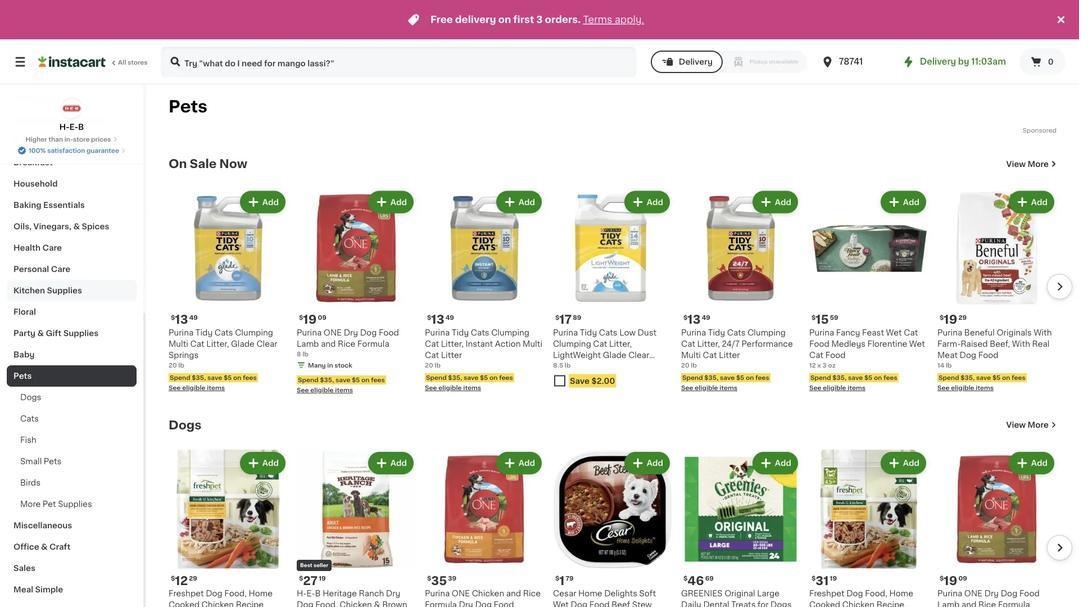 Task type: describe. For each thing, give the bounding box(es) containing it.
spend $35, save $5 on fees see eligible items for beef,
[[938, 375, 1026, 391]]

view for on sale now
[[1007, 160, 1026, 168]]

purina for purina tidy cats clumping cat litter, 24/7 performance multi cat litter 20 lb
[[681, 329, 706, 337]]

greenies original large daily dental treats for dogs
[[681, 590, 792, 607]]

$ 13 49 for purina tidy cats clumping multi cat litter, glade clear springs
[[171, 314, 198, 326]]

tidy for 24/7
[[708, 329, 725, 337]]

b for h-e-b
[[78, 123, 84, 131]]

lb inside purina one dry dog food lamb and rice formula 8 lb
[[303, 351, 309, 357]]

one inside purina one dry dog food lamb and rice formula 8 lb
[[324, 329, 342, 337]]

78741 button
[[821, 46, 889, 78]]

many in stock
[[308, 362, 352, 368]]

freshpet for 12
[[169, 590, 204, 598]]

prepared foods
[[13, 73, 78, 81]]

purina one chicken and rice formula dry dog food
[[425, 590, 541, 607]]

dog inside cesar home delights soft wet dog food beef stew
[[571, 601, 588, 607]]

fees down purina one dry dog food lamb and rice formula 8 lb
[[371, 377, 385, 383]]

$ 35 39
[[427, 575, 457, 587]]

meal simple link
[[7, 579, 137, 600]]

best seller
[[300, 563, 328, 568]]

office & craft link
[[7, 536, 137, 558]]

save down stock
[[336, 377, 350, 383]]

fish link
[[7, 430, 137, 451]]

limited time offer region
[[0, 0, 1055, 39]]

all stores link
[[38, 46, 148, 78]]

food inside purina one chicken and rice formula dry dog food
[[494, 601, 514, 607]]

and for purina one dry dog food lamb and rice formula
[[962, 601, 977, 607]]

tidy for cat
[[580, 329, 597, 337]]

product group containing 15
[[810, 189, 929, 392]]

0 button
[[1020, 48, 1066, 75]]

purina for purina tidy cats clumping cat litter, instant action multi cat litter 20 lb
[[425, 329, 450, 337]]

purina one dry dog food lamb and rice formula
[[938, 590, 1040, 607]]

dogs inside 'greenies original large daily dental treats for dogs'
[[771, 601, 792, 607]]

lb inside purina tidy cats clumping cat litter, instant action multi cat litter 20 lb
[[435, 362, 441, 368]]

purina for purina tidy cats low dust clumping cat litter, lightweight glade clear springs multi cat litter
[[553, 329, 578, 337]]

0 vertical spatial dogs
[[20, 394, 41, 401]]

e- for h-e-b heritage ranch dry dog food, chicken & brow
[[307, 590, 315, 598]]

cooked for 12
[[169, 601, 200, 607]]

59
[[830, 314, 839, 320]]

small pets link
[[7, 451, 137, 472]]

78741
[[839, 58, 863, 66]]

dry inside purina one dry dog food lamb and rice formula 8 lb
[[344, 329, 358, 337]]

$ inside $ 1 79
[[555, 575, 560, 582]]

all
[[118, 59, 126, 66]]

litter, inside purina tidy cats clumping cat litter, 24/7 performance multi cat litter 20 lb
[[698, 340, 720, 348]]

clumping for performance
[[748, 329, 786, 337]]

tidy for litter,
[[196, 329, 213, 337]]

breakfast link
[[7, 152, 137, 173]]

originals
[[997, 329, 1032, 337]]

rice for purina one dry dog food lamb and rice formula
[[979, 601, 996, 607]]

party & gift supplies link
[[7, 323, 137, 344]]

food inside purina beneful originals with farm-raised beef, with real meat dog food 14 lb
[[979, 351, 999, 359]]

wet inside cesar home delights soft wet dog food beef stew
[[553, 601, 569, 607]]

freshpet for 31
[[810, 590, 845, 598]]

soups
[[85, 137, 110, 145]]

20 for purina tidy cats clumping cat litter, 24/7 performance multi cat litter
[[681, 362, 690, 368]]

on for instant
[[490, 375, 498, 381]]

action
[[495, 340, 521, 348]]

personal care
[[13, 265, 70, 273]]

food inside purina one dry dog food lamb and rice formula 8 lb
[[379, 329, 399, 337]]

product group containing 35
[[425, 450, 544, 607]]

one for 19
[[965, 590, 983, 598]]

dry goods & pasta link
[[7, 88, 137, 109]]

in
[[327, 362, 333, 368]]

spend for purina tidy cats clumping cat litter, instant action multi cat litter
[[426, 375, 447, 381]]

lb inside purina beneful originals with farm-raised beef, with real meat dog food 14 lb
[[946, 362, 952, 368]]

rice inside purina one chicken and rice formula dry dog food
[[523, 590, 541, 598]]

stew
[[632, 601, 652, 607]]

2 horizontal spatial pets
[[169, 99, 207, 115]]

spend for purina tidy cats clumping multi cat litter, glade clear springs
[[170, 375, 190, 381]]

vinegars,
[[33, 223, 71, 231]]

birds link
[[7, 472, 137, 494]]

$ 27 19
[[299, 575, 326, 587]]

$ 46 69
[[684, 575, 714, 587]]

on inside the limited time offer region
[[498, 15, 511, 24]]

$ 13 49 for purina tidy cats clumping cat litter, instant action multi cat litter
[[427, 314, 454, 326]]

health
[[13, 244, 40, 252]]

product group containing 17
[[553, 189, 672, 392]]

h- for h-e-b heritage ranch dry dog food, chicken & brow
[[297, 590, 307, 598]]

seller
[[314, 563, 328, 568]]

delivery for delivery
[[679, 58, 713, 66]]

spend for purina beneful originals with farm-raised beef, with real meat dog food
[[939, 375, 960, 381]]

29 for 12
[[189, 575, 197, 582]]

more for dogs
[[1028, 421, 1049, 429]]

purina tidy cats low dust clumping cat litter, lightweight glade clear springs multi cat litter
[[553, 329, 657, 370]]

fees for action
[[499, 375, 513, 381]]

items for litter,
[[207, 385, 225, 391]]

more pet supplies link
[[7, 494, 137, 515]]

save $2.00 button
[[553, 372, 672, 392]]

all stores
[[118, 59, 148, 66]]

spo
[[1023, 127, 1035, 133]]

spend for purina one dry dog food lamb and rice formula
[[298, 377, 319, 383]]

1 vertical spatial supplies
[[63, 329, 99, 337]]

$35, down the many in stock
[[320, 377, 334, 383]]

see for purina fancy feast wet cat food medleys florentine wet cat food
[[810, 385, 822, 391]]

save for litter,
[[207, 375, 222, 381]]

purina for purina beneful originals with farm-raised beef, with real meat dog food 14 lb
[[938, 329, 963, 337]]

0 vertical spatial with
[[1034, 329, 1052, 337]]

treats
[[732, 601, 756, 607]]

see for purina tidy cats clumping cat litter, 24/7 performance multi cat litter
[[681, 385, 694, 391]]

purina one dry dog food lamb and rice formula 8 lb
[[297, 329, 399, 357]]

purina for purina one chicken and rice formula dry dog food
[[425, 590, 450, 598]]

$ 13 49 for purina tidy cats clumping cat litter, 24/7 performance multi cat litter
[[684, 314, 711, 326]]

clear inside purina tidy cats clumping multi cat litter, glade clear springs 20 lb
[[257, 340, 277, 348]]

items down stock
[[335, 387, 353, 393]]

view for dogs
[[1007, 421, 1026, 429]]

$ 15 59
[[812, 314, 839, 326]]

view more link for on sale now
[[1007, 158, 1057, 170]]

apply.
[[615, 15, 644, 24]]

performance
[[742, 340, 793, 348]]

personal care link
[[7, 259, 137, 280]]

more inside more pet supplies link
[[20, 500, 41, 508]]

delivery by 11:03am link
[[902, 55, 1006, 69]]

$ inside '$ 27 19'
[[299, 575, 303, 582]]

original
[[725, 590, 755, 598]]

purina for purina fancy feast wet cat food medleys florentine wet cat food 12 x 3 oz
[[810, 329, 834, 337]]

$ inside $ 19 29
[[940, 314, 944, 320]]

sales link
[[7, 558, 137, 579]]

1 vertical spatial $ 19 09
[[940, 575, 968, 587]]

29 for 19
[[959, 314, 967, 320]]

cats for instant
[[471, 329, 490, 337]]

0 vertical spatial supplies
[[47, 287, 82, 295]]

kitchen
[[13, 287, 45, 295]]

free
[[431, 15, 453, 24]]

eligible for medleys
[[823, 385, 847, 391]]

save for medleys
[[848, 375, 863, 381]]

purina fancy feast wet cat food medleys florentine wet cat food 12 x 3 oz
[[810, 329, 925, 368]]

glade inside purina tidy cats low dust clumping cat litter, lightweight glade clear springs multi cat litter
[[603, 351, 627, 359]]

multi inside purina tidy cats clumping cat litter, instant action multi cat litter 20 lb
[[523, 340, 543, 348]]

meal
[[13, 586, 33, 594]]

view more for on sale now
[[1007, 160, 1049, 168]]

many
[[308, 362, 326, 368]]

fees for with
[[1012, 375, 1026, 381]]

20 for purina tidy cats clumping cat litter, instant action multi cat litter
[[425, 362, 433, 368]]

2 vertical spatial supplies
[[58, 500, 92, 508]]

stock
[[335, 362, 352, 368]]

lb inside purina tidy cats clumping cat litter, 24/7 performance multi cat litter 20 lb
[[691, 362, 697, 368]]

feast
[[863, 329, 884, 337]]

0 vertical spatial $ 19 09
[[299, 314, 327, 326]]

1 vertical spatial 12
[[175, 575, 188, 587]]

soft
[[640, 590, 656, 598]]

baking essentials link
[[7, 195, 137, 216]]

eligible for beef,
[[951, 385, 975, 391]]

spices
[[82, 223, 109, 231]]

sauces
[[74, 116, 104, 124]]

dry goods & pasta
[[13, 94, 90, 102]]

$ inside $ 31 19
[[812, 575, 816, 582]]

$5 for medleys
[[865, 375, 873, 381]]

46
[[688, 575, 704, 587]]

19 up purina one dry dog food lamb and rice formula 8 lb
[[303, 314, 317, 326]]

Search field
[[162, 47, 635, 76]]

on sale now
[[169, 158, 247, 170]]

items for beef,
[[976, 385, 994, 391]]

eligible for instant
[[439, 385, 462, 391]]

13 for purina tidy cats clumping multi cat litter, glade clear springs
[[175, 314, 188, 326]]

100% satisfaction guarantee button
[[17, 144, 126, 155]]

gift
[[46, 329, 61, 337]]

fees for florentine
[[884, 375, 898, 381]]

dry inside 'purina one dry dog food lamb and rice formula'
[[985, 590, 999, 598]]

17
[[560, 314, 572, 326]]

on down purina one dry dog food lamb and rice formula 8 lb
[[362, 377, 370, 383]]

save $2.00
[[570, 377, 615, 385]]

on for 24/7
[[746, 375, 754, 381]]

1 horizontal spatial dogs
[[169, 419, 202, 431]]

items for medleys
[[848, 385, 866, 391]]

purina beneful originals with farm-raised beef, with real meat dog food 14 lb
[[938, 329, 1052, 368]]

on sale now link
[[169, 157, 247, 171]]

freshpet dog food, home cooked chicken recipe for 12
[[169, 590, 273, 607]]

instant
[[466, 340, 493, 348]]

49 for 24/7
[[702, 314, 711, 320]]

condiments & sauces
[[13, 116, 104, 124]]

small pets
[[20, 458, 61, 466]]

see for purina tidy cats clumping multi cat litter, glade clear springs
[[169, 385, 181, 391]]

31
[[816, 575, 829, 587]]

$35, for instant
[[448, 375, 462, 381]]

spend $35, save $5 on fees see eligible items down stock
[[297, 377, 385, 393]]

see for purina tidy cats clumping cat litter, instant action multi cat litter
[[425, 385, 437, 391]]

springs inside purina tidy cats low dust clumping cat litter, lightweight glade clear springs multi cat litter
[[553, 362, 583, 370]]

formula inside purina one chicken and rice formula dry dog food
[[425, 601, 457, 607]]

miscellaneous link
[[7, 515, 137, 536]]

cats inside 'link'
[[20, 415, 39, 423]]

freshpet dog food, home cooked chicken recipe for 31
[[810, 590, 914, 607]]

formula for purina one dry dog food lamb and rice formula 8 lb
[[358, 340, 389, 348]]

lamb for purina one dry dog food lamb and rice formula 8 lb
[[297, 340, 319, 348]]

by
[[958, 58, 970, 66]]

0 horizontal spatial pets
[[13, 372, 32, 380]]

care for personal care
[[51, 265, 70, 273]]

more pet supplies
[[20, 500, 92, 508]]

items for 24/7
[[720, 385, 738, 391]]

27
[[303, 575, 318, 587]]

large
[[757, 590, 780, 598]]

$5 down stock
[[352, 377, 360, 383]]

oz
[[828, 362, 836, 368]]

glade inside purina tidy cats clumping multi cat litter, glade clear springs 20 lb
[[231, 340, 255, 348]]

meal simple
[[13, 586, 63, 594]]

orders.
[[545, 15, 581, 24]]

multi inside purina tidy cats clumping cat litter, 24/7 performance multi cat litter 20 lb
[[681, 351, 701, 359]]

0 horizontal spatial with
[[1013, 340, 1031, 348]]

product group containing 46
[[681, 450, 801, 607]]

household
[[13, 180, 58, 188]]

litter for instant
[[441, 351, 462, 359]]

49 for instant
[[446, 314, 454, 320]]

cesar
[[553, 590, 577, 598]]

raised
[[961, 340, 988, 348]]

cesar home delights soft wet dog food beef stew
[[553, 590, 656, 607]]

one for 35
[[452, 590, 470, 598]]

spend for purina fancy feast wet cat food medleys florentine wet cat food
[[811, 375, 831, 381]]

on
[[169, 158, 187, 170]]

& inside h-e-b heritage ranch dry dog food, chicken & brow
[[374, 601, 380, 607]]

2 vertical spatial pets
[[44, 458, 61, 466]]

$ 17 89
[[555, 314, 582, 326]]



Task type: locate. For each thing, give the bounding box(es) containing it.
20 inside purina tidy cats clumping cat litter, 24/7 performance multi cat litter 20 lb
[[681, 362, 690, 368]]

2 vertical spatial and
[[962, 601, 977, 607]]

save down purina beneful originals with farm-raised beef, with real meat dog food 14 lb
[[977, 375, 991, 381]]

2 20 from the left
[[425, 362, 433, 368]]

1 vertical spatial springs
[[553, 362, 583, 370]]

spend down purina tidy cats clumping cat litter, instant action multi cat litter 20 lb
[[426, 375, 447, 381]]

$5 for 24/7
[[736, 375, 745, 381]]

1 vertical spatial item carousel region
[[153, 445, 1073, 607]]

item carousel region containing 13
[[169, 184, 1073, 400]]

2 cooked from the left
[[810, 601, 841, 607]]

fees for performance
[[756, 375, 770, 381]]

b inside h-e-b heritage ranch dry dog food, chicken & brow
[[315, 590, 321, 598]]

spend for purina tidy cats clumping cat litter, 24/7 performance multi cat litter
[[683, 375, 703, 381]]

spend $35, save $5 on fees see eligible items for 24/7
[[681, 375, 770, 391]]

0 horizontal spatial glade
[[231, 340, 255, 348]]

eligible down many
[[311, 387, 334, 393]]

office & craft
[[13, 543, 70, 551]]

1 vertical spatial pets
[[13, 372, 32, 380]]

1 13 from the left
[[175, 314, 188, 326]]

cooked
[[169, 601, 200, 607], [810, 601, 841, 607]]

more for on sale now
[[1028, 160, 1049, 168]]

pets link
[[7, 365, 137, 387]]

eligible down oz
[[823, 385, 847, 391]]

purina inside purina one chicken and rice formula dry dog food
[[425, 590, 450, 598]]

save down purina tidy cats clumping cat litter, instant action multi cat litter 20 lb
[[464, 375, 479, 381]]

20 inside purina tidy cats clumping multi cat litter, glade clear springs 20 lb
[[169, 362, 177, 368]]

lb inside purina tidy cats clumping multi cat litter, glade clear springs 20 lb
[[178, 362, 184, 368]]

0 vertical spatial view
[[1007, 160, 1026, 168]]

0 vertical spatial item carousel region
[[169, 184, 1073, 400]]

$5 for beef,
[[993, 375, 1001, 381]]

h- for h-e-b
[[59, 123, 69, 131]]

food, for 31
[[865, 590, 888, 598]]

freshpet dog food, home cooked chicken recipe down $ 31 19
[[810, 590, 914, 607]]

spend $35, save $5 on fees see eligible items down oz
[[810, 375, 898, 391]]

1 horizontal spatial glade
[[603, 351, 627, 359]]

$35, down purina tidy cats clumping cat litter, instant action multi cat litter 20 lb
[[448, 375, 462, 381]]

13 for purina tidy cats clumping cat litter, instant action multi cat litter
[[431, 314, 445, 326]]

lamb for purina one dry dog food lamb and rice formula
[[938, 601, 960, 607]]

1 horizontal spatial 13
[[431, 314, 445, 326]]

8
[[297, 351, 301, 357]]

$ 12 29
[[171, 575, 197, 587]]

eligible down purina tidy cats clumping cat litter, instant action multi cat litter 20 lb
[[439, 385, 462, 391]]

3 inside purina fancy feast wet cat food medleys florentine wet cat food 12 x 3 oz
[[823, 362, 827, 368]]

1 horizontal spatial 49
[[446, 314, 454, 320]]

29
[[959, 314, 967, 320], [189, 575, 197, 582]]

1 view more link from the top
[[1007, 158, 1057, 170]]

2 49 from the left
[[446, 314, 454, 320]]

3 right first
[[537, 15, 543, 24]]

with up the real
[[1034, 329, 1052, 337]]

food inside 'purina one dry dog food lamb and rice formula'
[[1020, 590, 1040, 598]]

dog inside purina one chicken and rice formula dry dog food
[[475, 601, 492, 607]]

fees down purina beneful originals with farm-raised beef, with real meat dog food 14 lb
[[1012, 375, 1026, 381]]

0 horizontal spatial 20
[[169, 362, 177, 368]]

on down purina beneful originals with farm-raised beef, with real meat dog food 14 lb
[[1003, 375, 1011, 381]]

on down purina tidy cats clumping cat litter, instant action multi cat litter 20 lb
[[490, 375, 498, 381]]

$ 19 09 up 'purina one dry dog food lamb and rice formula'
[[940, 575, 968, 587]]

see for purina beneful originals with farm-raised beef, with real meat dog food
[[938, 385, 950, 391]]

2 horizontal spatial litter
[[719, 351, 740, 359]]

1 freshpet from the left
[[169, 590, 204, 598]]

product group containing 12
[[169, 450, 288, 607]]

3 13 from the left
[[688, 314, 701, 326]]

1 vertical spatial view
[[1007, 421, 1026, 429]]

eligible down purina tidy cats clumping multi cat litter, glade clear springs 20 lb
[[182, 385, 206, 391]]

pet
[[43, 500, 56, 508]]

0 horizontal spatial $ 19 09
[[299, 314, 327, 326]]

1 horizontal spatial with
[[1034, 329, 1052, 337]]

birds
[[20, 479, 40, 487]]

1 horizontal spatial e-
[[307, 590, 315, 598]]

home for 31
[[890, 590, 914, 598]]

wet down the cesar
[[553, 601, 569, 607]]

delivery button
[[651, 51, 723, 73]]

save down purina tidy cats clumping multi cat litter, glade clear springs 20 lb
[[207, 375, 222, 381]]

$ 13 49 up purina tidy cats clumping multi cat litter, glade clear springs 20 lb
[[171, 314, 198, 326]]

fees down performance
[[756, 375, 770, 381]]

save for 24/7
[[720, 375, 735, 381]]

$5 down purina fancy feast wet cat food medleys florentine wet cat food 12 x 3 oz
[[865, 375, 873, 381]]

and inside purina one chicken and rice formula dry dog food
[[506, 590, 521, 598]]

daily
[[681, 601, 702, 607]]

0 horizontal spatial delivery
[[679, 58, 713, 66]]

4 litter, from the left
[[698, 340, 720, 348]]

14
[[938, 362, 945, 368]]

chicken inside h-e-b heritage ranch dry dog food, chicken & brow
[[340, 601, 372, 607]]

2 tidy from the left
[[452, 329, 469, 337]]

2 horizontal spatial dogs
[[771, 601, 792, 607]]

clumping for glade
[[235, 329, 273, 337]]

purina tidy cats clumping cat litter, 24/7 performance multi cat litter 20 lb
[[681, 329, 793, 368]]

item carousel region for on sale now
[[169, 184, 1073, 400]]

wet
[[886, 329, 902, 337], [910, 340, 925, 348], [553, 601, 569, 607]]

49 up purina tidy cats clumping cat litter, instant action multi cat litter 20 lb
[[446, 314, 454, 320]]

on inside product group
[[874, 375, 882, 381]]

1 vertical spatial goods
[[47, 137, 74, 145]]

1 vertical spatial dogs
[[169, 419, 202, 431]]

$35, for litter,
[[192, 375, 206, 381]]

purina for purina tidy cats clumping multi cat litter, glade clear springs 20 lb
[[169, 329, 194, 337]]

clumping inside purina tidy cats clumping multi cat litter, glade clear springs 20 lb
[[235, 329, 273, 337]]

cats for litter,
[[215, 329, 233, 337]]

lb
[[303, 351, 309, 357], [178, 362, 184, 368], [435, 362, 441, 368], [565, 362, 571, 368], [691, 362, 697, 368], [946, 362, 952, 368]]

0 horizontal spatial dogs link
[[7, 387, 137, 408]]

add button
[[241, 192, 284, 212], [369, 192, 413, 212], [497, 192, 541, 212], [626, 192, 669, 212], [754, 192, 797, 212], [882, 192, 925, 212], [1010, 192, 1054, 212], [241, 453, 284, 473], [369, 453, 413, 473], [497, 453, 541, 473], [626, 453, 669, 473], [754, 453, 797, 473], [882, 453, 925, 473], [1010, 453, 1054, 473]]

on down purina tidy cats clumping multi cat litter, glade clear springs 20 lb
[[233, 375, 241, 381]]

cat
[[904, 329, 918, 337], [190, 340, 204, 348], [425, 340, 439, 348], [593, 340, 607, 348], [681, 340, 696, 348], [425, 351, 439, 359], [703, 351, 717, 359], [810, 351, 824, 359], [607, 362, 621, 370]]

b down '$ 27 19'
[[315, 590, 321, 598]]

19 up 'purina one dry dog food lamb and rice formula'
[[944, 575, 958, 587]]

tidy inside purina tidy cats clumping cat litter, instant action multi cat litter 20 lb
[[452, 329, 469, 337]]

0 vertical spatial e-
[[69, 123, 78, 131]]

1 20 from the left
[[169, 362, 177, 368]]

cat inside purina tidy cats clumping multi cat litter, glade clear springs 20 lb
[[190, 340, 204, 348]]

items down purina fancy feast wet cat food medleys florentine wet cat food 12 x 3 oz
[[848, 385, 866, 391]]

1 vertical spatial 29
[[189, 575, 197, 582]]

$ 19 09 up the 8 at the left bottom
[[299, 314, 327, 326]]

0 horizontal spatial home
[[249, 590, 273, 598]]

2 view more link from the top
[[1007, 419, 1057, 431]]

12 inside purina fancy feast wet cat food medleys florentine wet cat food 12 x 3 oz
[[810, 362, 816, 368]]

litter, inside purina tidy cats clumping multi cat litter, glade clear springs 20 lb
[[206, 340, 229, 348]]

clumping for action
[[492, 329, 530, 337]]

goods for dry
[[30, 94, 57, 102]]

supplies up miscellaneous link
[[58, 500, 92, 508]]

more
[[1028, 160, 1049, 168], [1028, 421, 1049, 429], [20, 500, 41, 508]]

care down health care link
[[51, 265, 70, 273]]

$35, for 24/7
[[705, 375, 719, 381]]

spend $35, save $5 on fees see eligible items down purina tidy cats clumping cat litter, 24/7 performance multi cat litter 20 lb
[[681, 375, 770, 391]]

0 vertical spatial clear
[[257, 340, 277, 348]]

dry inside h-e-b heritage ranch dry dog food, chicken & brow
[[386, 590, 400, 598]]

dogs link for dogs's view more link
[[169, 418, 202, 432]]

&
[[59, 94, 66, 102], [65, 116, 72, 124], [76, 137, 83, 145], [73, 223, 80, 231], [37, 329, 44, 337], [41, 543, 48, 551], [374, 601, 380, 607]]

89
[[573, 314, 582, 320]]

1 horizontal spatial clear
[[629, 351, 650, 359]]

lamb
[[297, 340, 319, 348], [938, 601, 960, 607]]

0 vertical spatial more
[[1028, 160, 1049, 168]]

49 up purina tidy cats clumping multi cat litter, glade clear springs 20 lb
[[189, 314, 198, 320]]

dust
[[638, 329, 657, 337]]

$5 down purina tidy cats clumping cat litter, 24/7 performance multi cat litter 20 lb
[[736, 375, 745, 381]]

simple
[[35, 586, 63, 594]]

spend $35, save $5 on fees see eligible items inside product group
[[810, 375, 898, 391]]

satisfaction
[[47, 148, 85, 154]]

$35, for beef,
[[961, 375, 975, 381]]

h-e-b link
[[59, 98, 84, 133]]

eligible down purina tidy cats clumping cat litter, 24/7 performance multi cat litter 20 lb
[[695, 385, 718, 391]]

spend $35, save $5 on fees see eligible items for litter,
[[169, 375, 257, 391]]

1 49 from the left
[[189, 314, 198, 320]]

greenies
[[681, 590, 723, 598]]

$35, down raised
[[961, 375, 975, 381]]

eligible
[[182, 385, 206, 391], [439, 385, 462, 391], [695, 385, 718, 391], [823, 385, 847, 391], [951, 385, 975, 391], [311, 387, 334, 393]]

1 horizontal spatial h-
[[297, 590, 307, 598]]

lamb inside purina one dry dog food lamb and rice formula 8 lb
[[297, 340, 319, 348]]

florentine
[[868, 340, 908, 348]]

fees down purina tidy cats clumping multi cat litter, glade clear springs 20 lb
[[243, 375, 257, 381]]

cats inside purina tidy cats clumping cat litter, instant action multi cat litter 20 lb
[[471, 329, 490, 337]]

1 vertical spatial 3
[[823, 362, 827, 368]]

foods
[[53, 73, 78, 81]]

home inside cesar home delights soft wet dog food beef stew
[[579, 590, 603, 598]]

1 vertical spatial rice
[[523, 590, 541, 598]]

litter inside purina tidy cats clumping cat litter, 24/7 performance multi cat litter 20 lb
[[719, 351, 740, 359]]

spend $35, save $5 on fees see eligible items down purina tidy cats clumping cat litter, instant action multi cat litter 20 lb
[[425, 375, 513, 391]]

1 vertical spatial 09
[[959, 575, 968, 582]]

0 horizontal spatial 49
[[189, 314, 198, 320]]

1 horizontal spatial formula
[[425, 601, 457, 607]]

higher than in-store prices
[[26, 136, 111, 143]]

$5 for litter,
[[224, 375, 232, 381]]

19 inside '$ 27 19'
[[319, 575, 326, 582]]

2 horizontal spatial food,
[[865, 590, 888, 598]]

0 horizontal spatial 09
[[318, 314, 327, 320]]

1 vertical spatial b
[[315, 590, 321, 598]]

$35, down purina tidy cats clumping multi cat litter, glade clear springs 20 lb
[[192, 375, 206, 381]]

sales
[[13, 564, 35, 572]]

2 view from the top
[[1007, 421, 1026, 429]]

None search field
[[161, 46, 636, 78]]

1 horizontal spatial one
[[452, 590, 470, 598]]

cooked down $ 12 29
[[169, 601, 200, 607]]

1 horizontal spatial food,
[[316, 601, 338, 607]]

prepared foods link
[[7, 66, 137, 88]]

19
[[303, 314, 317, 326], [944, 314, 958, 326], [944, 575, 958, 587], [319, 575, 326, 582], [830, 575, 837, 582]]

1 home from the left
[[249, 590, 273, 598]]

fees down action
[[499, 375, 513, 381]]

$ inside $ 15 59
[[812, 314, 816, 320]]

tidy inside purina tidy cats low dust clumping cat litter, lightweight glade clear springs multi cat litter
[[580, 329, 597, 337]]

on down purina tidy cats clumping cat litter, 24/7 performance multi cat litter 20 lb
[[746, 375, 754, 381]]

$5 for instant
[[480, 375, 488, 381]]

29 inside $ 12 29
[[189, 575, 197, 582]]

e- up higher than in-store prices link
[[69, 123, 78, 131]]

49 up purina tidy cats clumping cat litter, 24/7 performance multi cat litter 20 lb
[[702, 314, 711, 320]]

$ 1 79
[[555, 575, 574, 587]]

1 horizontal spatial springs
[[553, 362, 583, 370]]

dog inside purina beneful originals with farm-raised beef, with real meat dog food 14 lb
[[960, 351, 977, 359]]

dog inside h-e-b heritage ranch dry dog food, chicken & brow
[[297, 601, 314, 607]]

2 view more from the top
[[1007, 421, 1049, 429]]

1 vertical spatial e-
[[307, 590, 315, 598]]

13 up purina tidy cats clumping cat litter, instant action multi cat litter 20 lb
[[431, 314, 445, 326]]

sale
[[190, 158, 217, 170]]

and
[[321, 340, 336, 348], [506, 590, 521, 598], [962, 601, 977, 607]]

$35, inside product group
[[833, 375, 847, 381]]

supplies down floral link
[[63, 329, 99, 337]]

$35, down purina tidy cats clumping cat litter, 24/7 performance multi cat litter 20 lb
[[705, 375, 719, 381]]

save down purina tidy cats clumping cat litter, 24/7 performance multi cat litter 20 lb
[[720, 375, 735, 381]]

farm-
[[938, 340, 961, 348]]

medleys
[[832, 340, 866, 348]]

2 horizontal spatial 13
[[688, 314, 701, 326]]

party & gift supplies
[[13, 329, 99, 337]]

h-e-b logo image
[[61, 98, 82, 119]]

h- inside h-e-b heritage ranch dry dog food, chicken & brow
[[297, 590, 307, 598]]

food, for 12
[[225, 590, 247, 598]]

2 horizontal spatial wet
[[910, 340, 925, 348]]

litter for 24/7
[[719, 351, 740, 359]]

spend down purina tidy cats clumping cat litter, 24/7 performance multi cat litter 20 lb
[[683, 375, 703, 381]]

1 horizontal spatial freshpet
[[810, 590, 845, 598]]

09 up purina one dry dog food lamb and rice formula 8 lb
[[318, 314, 327, 320]]

eligible down meat
[[951, 385, 975, 391]]

freshpet down $ 12 29
[[169, 590, 204, 598]]

now
[[219, 158, 247, 170]]

items for instant
[[463, 385, 481, 391]]

8.5
[[553, 362, 563, 368]]

$5 down purina tidy cats clumping multi cat litter, glade clear springs 20 lb
[[224, 375, 232, 381]]

1 horizontal spatial 12
[[810, 362, 816, 368]]

view more for dogs
[[1007, 421, 1049, 429]]

spend down x
[[811, 375, 831, 381]]

spend down many
[[298, 377, 319, 383]]

0 horizontal spatial 13
[[175, 314, 188, 326]]

4 tidy from the left
[[708, 329, 725, 337]]

care
[[42, 244, 62, 252], [51, 265, 70, 273]]

1 vertical spatial clear
[[629, 351, 650, 359]]

0 horizontal spatial e-
[[69, 123, 78, 131]]

fees for glade
[[243, 375, 257, 381]]

spend $35, save $5 on fees see eligible items down purina tidy cats clumping multi cat litter, glade clear springs 20 lb
[[169, 375, 257, 391]]

29 inside $ 19 29
[[959, 314, 967, 320]]

3 home from the left
[[890, 590, 914, 598]]

39
[[448, 575, 457, 582]]

b up store
[[78, 123, 84, 131]]

care for health care
[[42, 244, 62, 252]]

purina inside purina tidy cats low dust clumping cat litter, lightweight glade clear springs multi cat litter
[[553, 329, 578, 337]]

19 inside $ 31 19
[[830, 575, 837, 582]]

clear
[[257, 340, 277, 348], [629, 351, 650, 359]]

0 horizontal spatial $ 13 49
[[171, 314, 198, 326]]

1 freshpet dog food, home cooked chicken recipe from the left
[[169, 590, 273, 607]]

food inside cesar home delights soft wet dog food beef stew
[[590, 601, 610, 607]]

freshpet dog food, home cooked chicken recipe down $ 12 29
[[169, 590, 273, 607]]

food, inside h-e-b heritage ranch dry dog food, chicken & brow
[[316, 601, 338, 607]]

1 litter, from the left
[[206, 340, 229, 348]]

dog inside purina one dry dog food lamb and rice formula 8 lb
[[360, 329, 377, 337]]

item carousel region for dogs
[[153, 445, 1073, 607]]

save down purina fancy feast wet cat food medleys florentine wet cat food 12 x 3 oz
[[848, 375, 863, 381]]

$ inside $ 35 39
[[427, 575, 431, 582]]

product group containing 1
[[553, 450, 672, 607]]

2 freshpet from the left
[[810, 590, 845, 598]]

litter, inside purina tidy cats low dust clumping cat litter, lightweight glade clear springs multi cat litter
[[609, 340, 632, 348]]

0 horizontal spatial and
[[321, 340, 336, 348]]

h-
[[59, 123, 69, 131], [297, 590, 307, 598]]

0 horizontal spatial litter
[[441, 351, 462, 359]]

2 horizontal spatial home
[[890, 590, 914, 598]]

goods for canned
[[47, 137, 74, 145]]

spend
[[170, 375, 190, 381], [426, 375, 447, 381], [683, 375, 703, 381], [811, 375, 831, 381], [939, 375, 960, 381], [298, 377, 319, 383]]

1 vertical spatial lamb
[[938, 601, 960, 607]]

13 up purina tidy cats clumping multi cat litter, glade clear springs 20 lb
[[175, 314, 188, 326]]

20 inside purina tidy cats clumping cat litter, instant action multi cat litter 20 lb
[[425, 362, 433, 368]]

e- for h-e-b
[[69, 123, 78, 131]]

b for h-e-b heritage ranch dry dog food, chicken & brow
[[315, 590, 321, 598]]

eligible for 24/7
[[695, 385, 718, 391]]

tidy inside purina tidy cats clumping multi cat litter, glade clear springs 20 lb
[[196, 329, 213, 337]]

1 vertical spatial wet
[[910, 340, 925, 348]]

on for beef,
[[1003, 375, 1011, 381]]

beneful
[[965, 329, 995, 337]]

1 horizontal spatial home
[[579, 590, 603, 598]]

delivery inside button
[[679, 58, 713, 66]]

ranch
[[359, 590, 384, 598]]

items down purina beneful originals with farm-raised beef, with real meat dog food 14 lb
[[976, 385, 994, 391]]

e-
[[69, 123, 78, 131], [307, 590, 315, 598]]

0 vertical spatial 12
[[810, 362, 816, 368]]

cats inside purina tidy cats clumping multi cat litter, glade clear springs 20 lb
[[215, 329, 233, 337]]

0 horizontal spatial wet
[[553, 601, 569, 607]]

purina inside purina tidy cats clumping cat litter, instant action multi cat litter 20 lb
[[425, 329, 450, 337]]

1 vertical spatial care
[[51, 265, 70, 273]]

chicken
[[472, 590, 504, 598], [202, 601, 234, 607], [340, 601, 372, 607], [843, 601, 875, 607]]

view more link for dogs
[[1007, 419, 1057, 431]]

multi inside purina tidy cats clumping multi cat litter, glade clear springs 20 lb
[[169, 340, 188, 348]]

clear inside purina tidy cats low dust clumping cat litter, lightweight glade clear springs multi cat litter
[[629, 351, 650, 359]]

0 vertical spatial dogs link
[[7, 387, 137, 408]]

3 litter, from the left
[[609, 340, 632, 348]]

0 vertical spatial 09
[[318, 314, 327, 320]]

2 horizontal spatial 49
[[702, 314, 711, 320]]

$ inside the $ 46 69
[[684, 575, 688, 582]]

dry inside purina one chicken and rice formula dry dog food
[[459, 601, 473, 607]]

rice inside purina one dry dog food lamb and rice formula 8 lb
[[338, 340, 356, 348]]

0 vertical spatial and
[[321, 340, 336, 348]]

see
[[169, 385, 181, 391], [425, 385, 437, 391], [681, 385, 694, 391], [810, 385, 822, 391], [938, 385, 950, 391], [297, 387, 309, 393]]

miscellaneous
[[13, 522, 72, 530]]

spend down 14
[[939, 375, 960, 381]]

2 horizontal spatial formula
[[998, 601, 1030, 607]]

service type group
[[651, 51, 808, 73]]

springs inside purina tidy cats clumping multi cat litter, glade clear springs 20 lb
[[169, 351, 199, 359]]

see for purina one dry dog food lamb and rice formula
[[297, 387, 309, 393]]

kitchen supplies
[[13, 287, 82, 295]]

on down purina fancy feast wet cat food medleys florentine wet cat food 12 x 3 oz
[[874, 375, 882, 381]]

floral
[[13, 308, 36, 316]]

home for 12
[[249, 590, 273, 598]]

1 horizontal spatial 29
[[959, 314, 967, 320]]

oils, vinegars, & spices link
[[7, 216, 137, 237]]

0
[[1048, 58, 1054, 66]]

wet up florentine
[[886, 329, 902, 337]]

1 horizontal spatial $ 19 09
[[940, 575, 968, 587]]

item carousel region containing 12
[[153, 445, 1073, 607]]

1 horizontal spatial lamb
[[938, 601, 960, 607]]

$35, for medleys
[[833, 375, 847, 381]]

0 vertical spatial goods
[[30, 94, 57, 102]]

h- up higher than in-store prices
[[59, 123, 69, 131]]

spend $35, save $5 on fees see eligible items down purina beneful originals with farm-raised beef, with real meat dog food 14 lb
[[938, 375, 1026, 391]]

item carousel region
[[169, 184, 1073, 400], [153, 445, 1073, 607]]

save for instant
[[464, 375, 479, 381]]

home
[[249, 590, 273, 598], [579, 590, 603, 598], [890, 590, 914, 598]]

and inside purina one dry dog food lamb and rice formula 8 lb
[[321, 340, 336, 348]]

0 horizontal spatial lamb
[[297, 340, 319, 348]]

first
[[514, 15, 534, 24]]

0 vertical spatial care
[[42, 244, 62, 252]]

product group
[[169, 189, 288, 392], [297, 189, 416, 395], [425, 189, 544, 392], [553, 189, 672, 392], [681, 189, 801, 392], [810, 189, 929, 392], [938, 189, 1057, 392], [169, 450, 288, 607], [297, 450, 416, 607], [425, 450, 544, 607], [553, 450, 672, 607], [681, 450, 801, 607], [810, 450, 929, 607], [938, 450, 1057, 607]]

wet right florentine
[[910, 340, 925, 348]]

cats inside purina tidy cats clumping cat litter, 24/7 performance multi cat litter 20 lb
[[727, 329, 746, 337]]

prices
[[91, 136, 111, 143]]

2 13 from the left
[[431, 314, 445, 326]]

heritage
[[323, 590, 357, 598]]

formula for purina one dry dog food lamb and rice formula
[[998, 601, 1030, 607]]

items
[[207, 385, 225, 391], [463, 385, 481, 391], [720, 385, 738, 391], [848, 385, 866, 391], [976, 385, 994, 391], [335, 387, 353, 393]]

e- down 27
[[307, 590, 315, 598]]

formula inside 'purina one dry dog food lamb and rice formula'
[[998, 601, 1030, 607]]

fees down florentine
[[884, 375, 898, 381]]

household link
[[7, 173, 137, 195]]

items down purina tidy cats clumping multi cat litter, glade clear springs 20 lb
[[207, 385, 225, 391]]

purina inside purina fancy feast wet cat food medleys florentine wet cat food 12 x 3 oz
[[810, 329, 834, 337]]

one inside 'purina one dry dog food lamb and rice formula'
[[965, 590, 983, 598]]

rice inside 'purina one dry dog food lamb and rice formula'
[[979, 601, 996, 607]]

1 vertical spatial h-
[[297, 590, 307, 598]]

19 up farm-
[[944, 314, 958, 326]]

litter
[[441, 351, 462, 359], [719, 351, 740, 359], [623, 362, 644, 370]]

and for purina one dry dog food lamb and rice formula 8 lb
[[321, 340, 336, 348]]

0 horizontal spatial one
[[324, 329, 342, 337]]

0 horizontal spatial rice
[[338, 340, 356, 348]]

1 tidy from the left
[[196, 329, 213, 337]]

e- inside h-e-b heritage ranch dry dog food, chicken & brow
[[307, 590, 315, 598]]

$ 13 49 up purina tidy cats clumping cat litter, 24/7 performance multi cat litter 20 lb
[[684, 314, 711, 326]]

purina inside 'purina one dry dog food lamb and rice formula'
[[938, 590, 963, 598]]

purina inside purina tidy cats clumping multi cat litter, glade clear springs 20 lb
[[169, 329, 194, 337]]

chicken inside purina one chicken and rice formula dry dog food
[[472, 590, 504, 598]]

0 vertical spatial 29
[[959, 314, 967, 320]]

tidy for instant
[[452, 329, 469, 337]]

0 vertical spatial lamb
[[297, 340, 319, 348]]

2 home from the left
[[579, 590, 603, 598]]

higher than in-store prices link
[[26, 135, 118, 144]]

purina for purina one dry dog food lamb and rice formula
[[938, 590, 963, 598]]

spend down purina tidy cats clumping multi cat litter, glade clear springs 20 lb
[[170, 375, 190, 381]]

purina for purina one dry dog food lamb and rice formula 8 lb
[[297, 329, 322, 337]]

product group containing 31
[[810, 450, 929, 607]]

h- down 27
[[297, 590, 307, 598]]

on for medleys
[[874, 375, 882, 381]]

purina inside purina tidy cats clumping cat litter, 24/7 performance multi cat litter 20 lb
[[681, 329, 706, 337]]

0 vertical spatial h-
[[59, 123, 69, 131]]

3 49 from the left
[[702, 314, 711, 320]]

cooked down $ 31 19
[[810, 601, 841, 607]]

1 horizontal spatial 09
[[959, 575, 968, 582]]

3 inside the limited time offer region
[[537, 15, 543, 24]]

1 horizontal spatial wet
[[886, 329, 902, 337]]

1 horizontal spatial rice
[[523, 590, 541, 598]]

2 litter, from the left
[[441, 340, 464, 348]]

on left first
[[498, 15, 511, 24]]

3 right x
[[823, 362, 827, 368]]

1 vertical spatial and
[[506, 590, 521, 598]]

$5 down purina beneful originals with farm-raised beef, with real meat dog food 14 lb
[[993, 375, 1001, 381]]

freshpet down $ 31 19
[[810, 590, 845, 598]]

0 horizontal spatial freshpet
[[169, 590, 204, 598]]

13 up purina tidy cats clumping cat litter, 24/7 performance multi cat litter 20 lb
[[688, 314, 701, 326]]

clumping inside purina tidy cats low dust clumping cat litter, lightweight glade clear springs multi cat litter
[[553, 340, 591, 348]]

0 horizontal spatial h-
[[59, 123, 69, 131]]

1 horizontal spatial and
[[506, 590, 521, 598]]

$ 13 49 up purina tidy cats clumping cat litter, instant action multi cat litter 20 lb
[[427, 314, 454, 326]]

1 vertical spatial glade
[[603, 351, 627, 359]]

1 $ 13 49 from the left
[[171, 314, 198, 326]]

purina inside purina beneful originals with farm-raised beef, with real meat dog food 14 lb
[[938, 329, 963, 337]]

pasta
[[68, 94, 90, 102]]

1 vertical spatial more
[[1028, 421, 1049, 429]]

litter inside purina tidy cats low dust clumping cat litter, lightweight glade clear springs multi cat litter
[[623, 362, 644, 370]]

1 horizontal spatial 3
[[823, 362, 827, 368]]

freshpet
[[169, 590, 204, 598], [810, 590, 845, 598]]

care down vinegars,
[[42, 244, 62, 252]]

spend $35, save $5 on fees see eligible items for medleys
[[810, 375, 898, 391]]

fish
[[20, 436, 36, 444]]

meat
[[938, 351, 958, 359]]

49 for litter,
[[189, 314, 198, 320]]

spend $35, save $5 on fees see eligible items for instant
[[425, 375, 513, 391]]

0 horizontal spatial 3
[[537, 15, 543, 24]]

tidy inside purina tidy cats clumping cat litter, 24/7 performance multi cat litter 20 lb
[[708, 329, 725, 337]]

2 $ 13 49 from the left
[[427, 314, 454, 326]]

formula inside purina one dry dog food lamb and rice formula 8 lb
[[358, 340, 389, 348]]

13 for purina tidy cats clumping cat litter, 24/7 performance multi cat litter
[[688, 314, 701, 326]]

dog inside 'purina one dry dog food lamb and rice formula'
[[1001, 590, 1018, 598]]

$5 down purina tidy cats clumping cat litter, instant action multi cat litter 20 lb
[[480, 375, 488, 381]]

beef,
[[990, 340, 1011, 348]]

supplies down personal care link
[[47, 287, 82, 295]]

0 horizontal spatial b
[[78, 123, 84, 131]]

items down purina tidy cats clumping cat litter, 24/7 performance multi cat litter 20 lb
[[720, 385, 738, 391]]

instacart logo image
[[38, 55, 106, 69]]

0 horizontal spatial springs
[[169, 351, 199, 359]]

19 right 31
[[830, 575, 837, 582]]

$35, down oz
[[833, 375, 847, 381]]

3 $ 13 49 from the left
[[684, 314, 711, 326]]

cats for 24/7
[[727, 329, 746, 337]]

cats for cat
[[599, 329, 618, 337]]

1 cooked from the left
[[169, 601, 200, 607]]

$ inside $ 17 89
[[555, 314, 560, 320]]

baking
[[13, 201, 41, 209]]

lamb inside 'purina one dry dog food lamb and rice formula'
[[938, 601, 960, 607]]

save
[[207, 375, 222, 381], [464, 375, 479, 381], [720, 375, 735, 381], [848, 375, 863, 381], [977, 375, 991, 381], [336, 377, 350, 383]]

dogs link for cats 'link' at the bottom
[[7, 387, 137, 408]]

09 up 'purina one dry dog food lamb and rice formula'
[[959, 575, 968, 582]]

purina inside purina one dry dog food lamb and rice formula 8 lb
[[297, 329, 322, 337]]

eligible for litter,
[[182, 385, 206, 391]]

multi inside purina tidy cats low dust clumping cat litter, lightweight glade clear springs multi cat litter
[[585, 362, 605, 370]]

$ inside $ 12 29
[[171, 575, 175, 582]]

litter, inside purina tidy cats clumping cat litter, instant action multi cat litter 20 lb
[[441, 340, 464, 348]]

items down purina tidy cats clumping cat litter, instant action multi cat litter 20 lb
[[463, 385, 481, 391]]

rice
[[338, 340, 356, 348], [523, 590, 541, 598], [979, 601, 996, 607]]

1 view more from the top
[[1007, 160, 1049, 168]]

1 vertical spatial dogs link
[[169, 418, 202, 432]]

1 view from the top
[[1007, 160, 1026, 168]]

lb inside product group
[[565, 362, 571, 368]]

dental
[[704, 601, 730, 607]]

19 right 27
[[319, 575, 326, 582]]

3 20 from the left
[[681, 362, 690, 368]]

delivery for delivery by 11:03am
[[920, 58, 956, 66]]

nsored
[[1035, 127, 1057, 133]]

3 tidy from the left
[[580, 329, 597, 337]]

lightweight
[[553, 351, 601, 359]]

100%
[[29, 148, 46, 154]]

0 vertical spatial b
[[78, 123, 84, 131]]

cooked for 31
[[810, 601, 841, 607]]

2 freshpet dog food, home cooked chicken recipe from the left
[[810, 590, 914, 607]]

with down the originals
[[1013, 340, 1031, 348]]

product group containing 27
[[297, 450, 416, 607]]

one inside purina one chicken and rice formula dry dog food
[[452, 590, 470, 598]]

1 vertical spatial with
[[1013, 340, 1031, 348]]

0 vertical spatial rice
[[338, 340, 356, 348]]



Task type: vqa. For each thing, say whether or not it's contained in the screenshot.
Raised
yes



